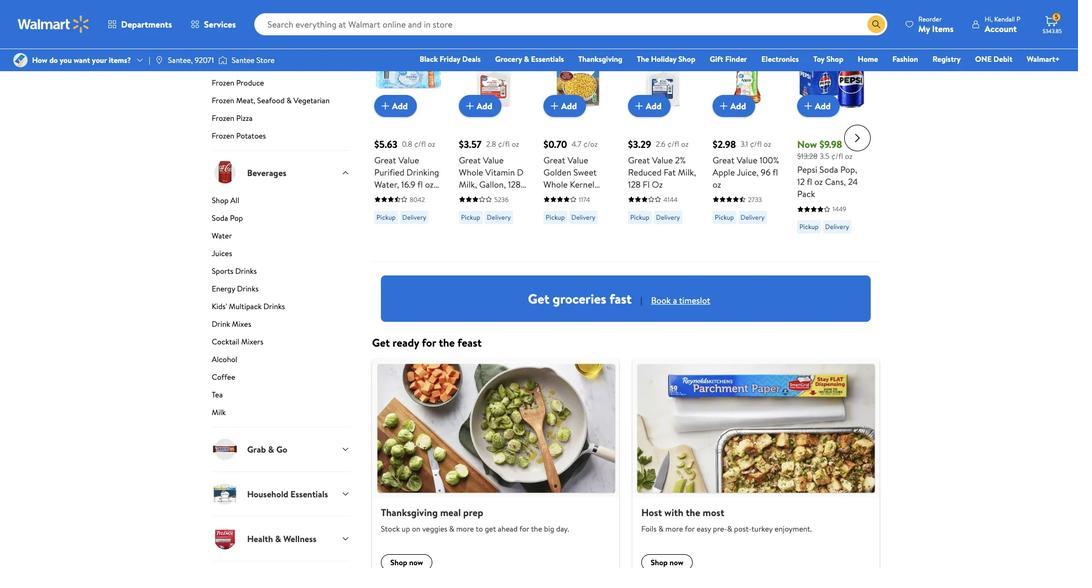 Task type: vqa. For each thing, say whether or not it's contained in the screenshot.
Gift
yes



Task type: locate. For each thing, give the bounding box(es) containing it.
¢/fl inside "$2.98 3.1 ¢/fl oz great value 100% apple juice, 96 fl oz"
[[750, 139, 762, 150]]

thanksgiving link
[[573, 53, 628, 65]]

7 frozen from the top
[[212, 113, 234, 124]]

add to cart image up $3.57
[[463, 99, 477, 113]]

0 horizontal spatial  image
[[155, 56, 164, 65]]

add to cart image up $2.98
[[717, 99, 730, 113]]

great down $0.70
[[543, 154, 565, 166]]

2 corn, from the top
[[543, 203, 565, 215]]

add up 0.8
[[392, 100, 408, 112]]

& right foils
[[658, 524, 664, 535]]

2 add button from the left
[[459, 95, 501, 117]]

2 frozen from the top
[[212, 24, 234, 35]]

great for $3.29
[[628, 154, 650, 166]]

oz right 2.8
[[512, 139, 519, 150]]

2 product group from the left
[[459, 17, 528, 258]]

1 horizontal spatial soda
[[820, 164, 838, 176]]

add button up now
[[797, 95, 840, 117]]

one
[[975, 54, 992, 65]]

1 horizontal spatial best
[[463, 23, 476, 33]]

2 horizontal spatial for
[[685, 524, 695, 535]]

drinks up energy drinks on the left of page
[[235, 266, 257, 277]]

product group containing $3.29
[[628, 17, 697, 258]]

add button for great value purified drinking water, 16.9 fl oz bottles, 40 count image
[[374, 95, 417, 117]]

add to favorites list, great value 100% apple juice, 96 fl oz image
[[764, 44, 777, 57]]

pepsi soda pop, 12 fl oz cans, 24 pack image
[[797, 39, 866, 108]]

add button for great value whole vitamin d milk, gallon, 128 fl oz image
[[459, 95, 501, 117]]

$0.70
[[543, 138, 567, 151]]

frozen pizza
[[212, 113, 253, 124]]

0 vertical spatial essentials
[[531, 54, 564, 65]]

mixes
[[232, 319, 251, 330]]

frozen meat, seafood & vegetarian
[[212, 95, 330, 106]]

product group containing $3.57
[[459, 17, 528, 258]]

1 horizontal spatial |
[[641, 295, 642, 307]]

3 add to cart image from the left
[[632, 99, 646, 113]]

drink mixes
[[212, 319, 251, 330]]

fl right the 16.9
[[417, 179, 423, 191]]

add for great value 100% apple juice, 96 fl oz image
[[730, 100, 746, 112]]

big
[[544, 524, 554, 535]]

2 horizontal spatial shop
[[826, 54, 843, 65]]

128 left the "fl" at right top
[[628, 179, 641, 191]]

add to cart image up $0.70
[[548, 99, 561, 113]]

fashion link
[[888, 53, 923, 65]]

the left feast
[[439, 336, 455, 351]]

1 more from the left
[[456, 524, 474, 535]]

0 horizontal spatial soda
[[212, 213, 228, 224]]

frozen up frozen meals
[[212, 24, 234, 35]]

value inside "$2.98 3.1 ¢/fl oz great value 100% apple juice, 96 fl oz"
[[737, 154, 758, 166]]

& right add to favorites list, great value whole vitamin d milk, gallon, 128 fl oz "icon"
[[524, 54, 529, 65]]

value down 2.8
[[483, 154, 504, 166]]

¢/fl right 2.6
[[667, 139, 679, 150]]

1 vertical spatial get
[[372, 336, 390, 351]]

1 horizontal spatial best seller
[[463, 23, 493, 33]]

8 frozen from the top
[[212, 130, 234, 142]]

0 horizontal spatial seller
[[393, 23, 408, 33]]

health
[[247, 533, 273, 546]]

whole inside $3.57 2.8 ¢/fl oz great value whole vitamin d milk, gallon, 128 fl oz
[[459, 166, 483, 179]]

frozen up frozen pizza
[[212, 95, 234, 106]]

0 horizontal spatial 128
[[508, 179, 521, 191]]

0 horizontal spatial milk,
[[459, 179, 477, 191]]

toy shop link
[[808, 53, 848, 65]]

3 frozen from the top
[[212, 42, 234, 53]]

pickup down bottles,
[[377, 213, 396, 222]]

great inside $3.57 2.8 ¢/fl oz great value whole vitamin d milk, gallon, 128 fl oz
[[459, 154, 481, 166]]

frozen up services
[[212, 7, 234, 18]]

0 horizontal spatial best seller
[[379, 23, 408, 33]]

$2.98 3.1 ¢/fl oz great value 100% apple juice, 96 fl oz
[[713, 138, 779, 191]]

0 horizontal spatial the
[[439, 336, 455, 351]]

2 add to cart image from the left
[[717, 99, 730, 113]]

frozen left produce
[[212, 77, 234, 88]]

pickup left 15
[[546, 213, 565, 222]]

add to cart image for $2.98
[[717, 99, 730, 113]]

best seller for delivery
[[379, 23, 408, 33]]

p
[[1017, 14, 1021, 23]]

6 product group from the left
[[797, 17, 866, 258]]

2 best from the left
[[463, 23, 476, 33]]

grocery & essentials link
[[490, 53, 569, 65]]

¢/fl for $5.63
[[414, 139, 426, 150]]

4 add from the left
[[646, 100, 662, 112]]

value inside $0.70 4.7 ¢/oz great value golden sweet whole kernel corn, canned corn, 15 oz can
[[567, 154, 588, 166]]

best
[[379, 23, 392, 33], [463, 23, 476, 33]]

1 vertical spatial drinks
[[237, 284, 259, 295]]

value inside $3.29 2.6 ¢/fl oz great value 2% reduced fat milk, 128 fl oz
[[652, 154, 673, 166]]

get for get ready for the feast
[[372, 336, 390, 351]]

value down 4.7
[[567, 154, 588, 166]]

santee,
[[168, 55, 193, 66]]

add button for great value golden sweet whole kernel corn, canned corn, 15 oz can image
[[543, 95, 586, 117]]

search icon image
[[872, 20, 881, 29]]

40
[[406, 191, 417, 203]]

2 great from the left
[[459, 154, 481, 166]]

best up deals
[[463, 23, 476, 33]]

add button up 2.8
[[459, 95, 501, 117]]

next slide for product carousel list image
[[844, 125, 871, 152]]

5 value from the left
[[737, 154, 758, 166]]

value inside $3.57 2.8 ¢/fl oz great value whole vitamin d milk, gallon, 128 fl oz
[[483, 154, 504, 166]]

value down 0.8
[[398, 154, 419, 166]]

1 horizontal spatial whole
[[543, 179, 568, 191]]

& inside "link"
[[274, 60, 279, 71]]

oz up the 8042
[[425, 179, 434, 191]]

1 great from the left
[[374, 154, 396, 166]]

1 seller from the left
[[393, 23, 408, 33]]

seller up great value purified drinking water, 16.9 fl oz bottles, 40 count image
[[393, 23, 408, 33]]

value down 3.1
[[737, 154, 758, 166]]

great value 2% reduced fat milk, 128 fl oz image
[[628, 39, 697, 108]]

delivery down 1449
[[825, 223, 849, 232]]

1 horizontal spatial  image
[[218, 55, 227, 66]]

sports drinks
[[212, 266, 257, 277]]

| left book
[[641, 295, 642, 307]]

4 add to cart image from the left
[[802, 99, 815, 113]]

product group
[[374, 17, 443, 258], [459, 17, 528, 258], [543, 17, 613, 258], [628, 17, 697, 258], [713, 17, 782, 258], [797, 17, 866, 258]]

frozen down frozen pizza
[[212, 130, 234, 142]]

whole down $3.57
[[459, 166, 483, 179]]

0 horizontal spatial for
[[422, 336, 436, 351]]

milk, right fat
[[678, 166, 696, 179]]

1 add to cart image from the left
[[548, 99, 561, 113]]

2 vertical spatial drinks
[[263, 301, 285, 312]]

how
[[32, 55, 47, 66]]

services button
[[181, 11, 245, 38]]

1 vertical spatial thanksgiving
[[381, 506, 438, 520]]

frozen potatoes
[[212, 130, 266, 142]]

add to cart image up the '$3.29'
[[632, 99, 646, 113]]

produce
[[236, 77, 264, 88]]

list
[[365, 359, 886, 569]]

 image down frozen meals
[[218, 55, 227, 66]]

5 add from the left
[[730, 100, 746, 112]]

0 vertical spatial drinks
[[235, 266, 257, 277]]

get for get groceries fast
[[528, 290, 549, 308]]

 image for santee, 92071
[[155, 56, 164, 65]]

great inside $5.63 0.8 ¢/fl oz great value purified drinking water, 16.9 fl oz bottles, 40 count
[[374, 154, 396, 166]]

want
[[74, 55, 90, 66]]

great down $5.63
[[374, 154, 396, 166]]

3 value from the left
[[567, 154, 588, 166]]

frozen for frozen breakfast
[[212, 7, 234, 18]]

for inside the host with the most foils & more for easy pre-& post-turkey enjoyment.
[[685, 524, 695, 535]]

¢/fl inside $3.29 2.6 ¢/fl oz great value 2% reduced fat milk, 128 fl oz
[[667, 139, 679, 150]]

fl right 96
[[773, 166, 778, 179]]

pickup down gallon,
[[461, 213, 480, 222]]

for left easy
[[685, 524, 695, 535]]

frozen produce link
[[212, 77, 350, 93]]

1 horizontal spatial seller
[[478, 23, 493, 33]]

128 up the 5236
[[508, 179, 521, 191]]

great value purified drinking water, 16.9 fl oz bottles, 40 count image
[[374, 39, 443, 108]]

great down $2.98
[[713, 154, 735, 166]]

add button up $0.70
[[543, 95, 586, 117]]

shop left all
[[212, 195, 229, 206]]

add button up the '$3.29'
[[628, 95, 670, 117]]

& down "meal"
[[449, 524, 454, 535]]

great down the '$3.29'
[[628, 154, 650, 166]]

thanksgiving meal prep list item
[[365, 359, 626, 569]]

 image
[[13, 53, 28, 67]]

1449
[[833, 205, 846, 214]]

add button for great value 2% reduced fat milk, 128 fl oz image
[[628, 95, 670, 117]]

0 vertical spatial thanksgiving
[[578, 54, 623, 65]]

6 add button from the left
[[797, 95, 840, 117]]

purified
[[374, 166, 404, 179]]

1 best from the left
[[379, 23, 392, 33]]

shop right toy
[[826, 54, 843, 65]]

6 frozen from the top
[[212, 95, 234, 106]]

2 vertical spatial the
[[531, 524, 542, 535]]

hi, kendall p account
[[985, 14, 1021, 35]]

add to cart image
[[379, 99, 392, 113], [463, 99, 477, 113], [632, 99, 646, 113], [802, 99, 815, 113]]

alcohol link
[[212, 354, 350, 370]]

3 add button from the left
[[543, 95, 586, 117]]

fl inside "$2.98 3.1 ¢/fl oz great value 100% apple juice, 96 fl oz"
[[773, 166, 778, 179]]

the
[[637, 54, 649, 65]]

toy
[[813, 54, 825, 65]]

1 horizontal spatial thanksgiving
[[578, 54, 623, 65]]

get
[[528, 290, 549, 308], [372, 336, 390, 351]]

1 vertical spatial soda
[[212, 213, 228, 224]]

oz inside $0.70 4.7 ¢/oz great value golden sweet whole kernel corn, canned corn, 15 oz can
[[577, 203, 585, 215]]

frozen up the 92071
[[212, 42, 234, 53]]

¢/fl right 0.8
[[414, 139, 426, 150]]

1 add button from the left
[[374, 95, 417, 117]]

mixers
[[241, 337, 263, 348]]

energy
[[212, 284, 235, 295]]

1 frozen from the top
[[212, 7, 234, 18]]

0 vertical spatial |
[[149, 55, 150, 66]]

tea link
[[212, 390, 350, 405]]

0 vertical spatial get
[[528, 290, 549, 308]]

add up 2.6
[[646, 100, 662, 112]]

$3.57
[[459, 138, 482, 151]]

¢/fl inside $5.63 0.8 ¢/fl oz great value purified drinking water, 16.9 fl oz bottles, 40 count
[[414, 139, 426, 150]]

1 vertical spatial essentials
[[290, 489, 328, 501]]

4 great from the left
[[628, 154, 650, 166]]

great inside "$2.98 3.1 ¢/fl oz great value 100% apple juice, 96 fl oz"
[[713, 154, 735, 166]]

shop right holiday
[[678, 54, 695, 65]]

seller up deals
[[478, 23, 493, 33]]

milk, inside $3.57 2.8 ¢/fl oz great value whole vitamin d milk, gallon, 128 fl oz
[[459, 179, 477, 191]]

add to favorites list, pepsi soda pop, 12 fl oz cans, 24 pack image
[[849, 44, 862, 57]]

best up great value purified drinking water, 16.9 fl oz bottles, 40 count image
[[379, 23, 392, 33]]

1 horizontal spatial add to cart image
[[717, 99, 730, 113]]

0 vertical spatial soda
[[820, 164, 838, 176]]

value for $3.29
[[652, 154, 673, 166]]

1 horizontal spatial the
[[531, 524, 542, 535]]

fl inside now $9.98 $13.28 3.5 ¢/fl oz pepsi soda pop, 12 fl oz cans, 24 pack
[[807, 176, 812, 188]]

for inside the thanksgiving meal prep stock up on veggies & more to get ahead for the big day.
[[519, 524, 529, 535]]

3 add from the left
[[561, 100, 577, 112]]

1 128 from the left
[[508, 179, 521, 191]]

ahead
[[498, 524, 518, 535]]

frozen inside "link"
[[212, 60, 234, 71]]

1 horizontal spatial shop
[[678, 54, 695, 65]]

fl for 3.1
[[773, 166, 778, 179]]

whole left kernel
[[543, 179, 568, 191]]

value for $3.57
[[483, 154, 504, 166]]

post-
[[734, 524, 751, 535]]

snacks
[[281, 60, 303, 71]]

3.5
[[820, 151, 830, 162]]

add to cart image for great value 2% reduced fat milk, 128 fl oz image
[[632, 99, 646, 113]]

2 add to cart image from the left
[[463, 99, 477, 113]]

beverages button
[[212, 150, 350, 195]]

frozen for frozen meat, seafood & vegetarian
[[212, 95, 234, 106]]

0 horizontal spatial add to cart image
[[548, 99, 561, 113]]

whole inside $0.70 4.7 ¢/oz great value golden sweet whole kernel corn, canned corn, 15 oz can
[[543, 179, 568, 191]]

1 horizontal spatial more
[[665, 524, 683, 535]]

product group containing $0.70
[[543, 17, 613, 258]]

¢/fl right 3.1
[[750, 139, 762, 150]]

oz up the 2% on the top of the page
[[681, 139, 689, 150]]

essentials right add to favorites list, great value whole vitamin d milk, gallon, 128 fl oz "icon"
[[531, 54, 564, 65]]

the right the with
[[686, 506, 700, 520]]

1 horizontal spatial for
[[519, 524, 529, 535]]

electronics link
[[756, 53, 804, 65]]

0 horizontal spatial thanksgiving
[[381, 506, 438, 520]]

¢/fl inside $3.57 2.8 ¢/fl oz great value whole vitamin d milk, gallon, 128 fl oz
[[498, 139, 510, 150]]

1 product group from the left
[[374, 17, 443, 258]]

add to cart image up now
[[802, 99, 815, 113]]

100%
[[760, 154, 779, 166]]

drinks up kids' multipack drinks
[[237, 284, 259, 295]]

drinks down the energy drinks link
[[263, 301, 285, 312]]

essentials right household
[[290, 489, 328, 501]]

kids' multipack drinks link
[[212, 301, 350, 317]]

beverages
[[247, 167, 286, 179]]

add to cart image
[[548, 99, 561, 113], [717, 99, 730, 113]]

the holiday shop
[[637, 54, 695, 65]]

0 vertical spatial the
[[439, 336, 455, 351]]

0 horizontal spatial whole
[[459, 166, 483, 179]]

frozen left pizza
[[212, 113, 234, 124]]

fl right count
[[459, 191, 464, 203]]

3 great from the left
[[543, 154, 565, 166]]

 image
[[218, 55, 227, 66], [155, 56, 164, 65]]

add up 3.1
[[730, 100, 746, 112]]

alcohol
[[212, 354, 237, 365]]

pre-
[[713, 524, 727, 535]]

1 best seller from the left
[[379, 23, 408, 33]]

frozen for frozen pizza
[[212, 113, 234, 124]]

add up 2.8
[[477, 100, 492, 112]]

oz inside $3.29 2.6 ¢/fl oz great value 2% reduced fat milk, 128 fl oz
[[681, 139, 689, 150]]

fl right 12
[[807, 176, 812, 188]]

4 product group from the left
[[628, 17, 697, 258]]

128 inside $3.29 2.6 ¢/fl oz great value 2% reduced fat milk, 128 fl oz
[[628, 179, 641, 191]]

great value golden sweet whole kernel corn, canned corn, 15 oz can image
[[543, 39, 613, 108]]

milk, inside $3.29 2.6 ¢/fl oz great value 2% reduced fat milk, 128 fl oz
[[678, 166, 696, 179]]

finder
[[725, 54, 747, 65]]

thanksgiving inside the thanksgiving meal prep stock up on veggies & more to get ahead for the big day.
[[381, 506, 438, 520]]

more left to
[[456, 524, 474, 535]]

frozen for frozen meals
[[212, 42, 234, 53]]

4.7
[[572, 139, 582, 150]]

1 value from the left
[[398, 154, 419, 166]]

thanksgiving left the
[[578, 54, 623, 65]]

¢/fl for $3.57
[[498, 139, 510, 150]]

1 horizontal spatial 128
[[628, 179, 641, 191]]

host with the most foils & more for easy pre-& post-turkey enjoyment.
[[641, 506, 812, 535]]

great value whole vitamin d milk, gallon, 128 fl oz image
[[459, 39, 528, 108]]

6 add from the left
[[815, 100, 831, 112]]

great for $3.57
[[459, 154, 481, 166]]

0 horizontal spatial essentials
[[290, 489, 328, 501]]

fl inside $5.63 0.8 ¢/fl oz great value purified drinking water, 16.9 fl oz bottles, 40 count
[[417, 179, 423, 191]]

the inside the thanksgiving meal prep stock up on veggies & more to get ahead for the big day.
[[531, 524, 542, 535]]

2 more from the left
[[665, 524, 683, 535]]

get left groceries at bottom right
[[528, 290, 549, 308]]

best seller
[[379, 23, 408, 33], [463, 23, 493, 33]]

0 horizontal spatial more
[[456, 524, 474, 535]]

1 add to cart image from the left
[[379, 99, 392, 113]]

household essentials
[[247, 489, 328, 501]]

1 horizontal spatial get
[[528, 290, 549, 308]]

drinking
[[407, 166, 439, 179]]

¢/fl right 3.5
[[831, 151, 843, 162]]

the left big
[[531, 524, 542, 535]]

5 great from the left
[[713, 154, 735, 166]]

appetizers
[[236, 60, 272, 71]]

frozen down frozen meals
[[212, 60, 234, 71]]

great down $3.57
[[459, 154, 481, 166]]

1 horizontal spatial milk,
[[678, 166, 696, 179]]

2 horizontal spatial the
[[686, 506, 700, 520]]

0 horizontal spatial best
[[379, 23, 392, 33]]

reduced
[[628, 166, 662, 179]]

2 add from the left
[[477, 100, 492, 112]]

3 product group from the left
[[543, 17, 613, 258]]

seller
[[393, 23, 408, 33], [478, 23, 493, 33]]

value inside $5.63 0.8 ¢/fl oz great value purified drinking water, 16.9 fl oz bottles, 40 count
[[398, 154, 419, 166]]

1 vertical spatial the
[[686, 506, 700, 520]]

product group containing $2.98
[[713, 17, 782, 258]]

shop all
[[212, 195, 239, 206]]

thanksgiving meal prep stock up on veggies & more to get ahead for the big day.
[[381, 506, 569, 535]]

for right ahead
[[519, 524, 529, 535]]

water,
[[374, 179, 399, 191]]

0 horizontal spatial get
[[372, 336, 390, 351]]

2 value from the left
[[483, 154, 504, 166]]

2.8
[[486, 139, 496, 150]]

oz left gallon,
[[466, 191, 475, 203]]

soda left pop
[[212, 213, 228, 224]]

book a timeslot link
[[651, 295, 710, 308]]

1 vertical spatial |
[[641, 295, 642, 307]]

energy drinks link
[[212, 284, 350, 299]]

breakfast
[[236, 7, 268, 18]]

meals
[[236, 42, 255, 53]]

the
[[439, 336, 455, 351], [686, 506, 700, 520], [531, 524, 542, 535]]

more down the with
[[665, 524, 683, 535]]

bottles,
[[374, 191, 404, 203]]

add up 4.7
[[561, 100, 577, 112]]

2 best seller from the left
[[463, 23, 493, 33]]

count
[[419, 191, 443, 203]]

add button up 3.1
[[713, 95, 755, 117]]

up
[[402, 524, 410, 535]]

pop,
[[840, 164, 857, 176]]

frozen meat, seafood & vegetarian link
[[212, 95, 350, 111]]

frozen potatoes link
[[212, 130, 350, 150]]

add button for great value 100% apple juice, 96 fl oz image
[[713, 95, 755, 117]]

5 frozen from the top
[[212, 77, 234, 88]]

4 add button from the left
[[628, 95, 670, 117]]

add to cart image up $5.63
[[379, 99, 392, 113]]

add up the $9.98 at the right
[[815, 100, 831, 112]]

milk,
[[678, 166, 696, 179], [459, 179, 477, 191]]

best seller up great value purified drinking water, 16.9 fl oz bottles, 40 count image
[[379, 23, 408, 33]]

4 frozen from the top
[[212, 60, 234, 71]]

you
[[60, 55, 72, 66]]

great for $2.98
[[713, 154, 735, 166]]

2 seller from the left
[[478, 23, 493, 33]]

1 add from the left
[[392, 100, 408, 112]]

departments
[[121, 18, 172, 30]]

great inside $3.29 2.6 ¢/fl oz great value 2% reduced fat milk, 128 fl oz
[[628, 154, 650, 166]]

128 inside $3.57 2.8 ¢/fl oz great value whole vitamin d milk, gallon, 128 fl oz
[[508, 179, 521, 191]]

my
[[918, 22, 930, 35]]

5 product group from the left
[[713, 17, 782, 258]]

1 corn, from the top
[[543, 191, 565, 203]]

oz right 15
[[577, 203, 585, 215]]

pickup down the "fl" at right top
[[630, 213, 649, 222]]

5 add button from the left
[[713, 95, 755, 117]]

4 value from the left
[[652, 154, 673, 166]]

$2.98
[[713, 138, 736, 151]]

cans,
[[825, 176, 846, 188]]

add button up $5.63
[[374, 95, 417, 117]]

pepsi
[[797, 164, 817, 176]]

walmart+
[[1027, 54, 1060, 65]]

cocktail mixers
[[212, 337, 263, 348]]

2 128 from the left
[[628, 179, 641, 191]]

delivery down the 5236
[[487, 213, 511, 222]]

pack
[[797, 188, 815, 200]]

frozen desserts
[[212, 24, 265, 35]]



Task type: describe. For each thing, give the bounding box(es) containing it.
home
[[858, 54, 878, 65]]

meat,
[[236, 95, 255, 106]]

drink
[[212, 319, 230, 330]]

96
[[761, 166, 771, 179]]

apple
[[713, 166, 735, 179]]

pop
[[230, 213, 243, 224]]

meal
[[440, 506, 461, 520]]

kids' multipack drinks
[[212, 301, 285, 312]]

juice,
[[737, 166, 759, 179]]

add for great value whole vitamin d milk, gallon, 128 fl oz image
[[477, 100, 492, 112]]

the inside the host with the most foils & more for easy pre-& post-turkey enjoyment.
[[686, 506, 700, 520]]

registry link
[[928, 53, 966, 65]]

household
[[247, 489, 288, 501]]

 image for santee store
[[218, 55, 227, 66]]

great for $5.63
[[374, 154, 396, 166]]

household essentials button
[[212, 472, 350, 517]]

list containing thanksgiving meal prep
[[365, 359, 886, 569]]

frozen meals
[[212, 42, 255, 53]]

delivery down the 8042
[[402, 213, 426, 222]]

best seller for 5236
[[463, 23, 493, 33]]

milk, for $3.57
[[459, 179, 477, 191]]

great inside $0.70 4.7 ¢/oz great value golden sweet whole kernel corn, canned corn, 15 oz can
[[543, 154, 565, 166]]

0 horizontal spatial |
[[149, 55, 150, 66]]

frozen for frozen appetizers & snacks
[[212, 60, 234, 71]]

product group containing now $9.98
[[797, 17, 866, 258]]

sweet
[[573, 166, 597, 179]]

seller for 5236
[[478, 23, 493, 33]]

oz left cans, on the right top of the page
[[814, 176, 823, 188]]

shop inside 'link'
[[678, 54, 695, 65]]

hi,
[[985, 14, 993, 23]]

grab
[[247, 444, 266, 456]]

juices
[[212, 248, 232, 259]]

add for great value 2% reduced fat milk, 128 fl oz image
[[646, 100, 662, 112]]

$3.29
[[628, 138, 651, 151]]

fl for $9.98
[[807, 176, 812, 188]]

best for 5236
[[463, 23, 476, 33]]

delivery down 4144
[[656, 213, 680, 222]]

value for $5.63
[[398, 154, 419, 166]]

& left go
[[268, 444, 274, 456]]

fl for 0.8
[[417, 179, 423, 191]]

& inside the thanksgiving meal prep stock up on veggies & more to get ahead for the big day.
[[449, 524, 454, 535]]

get groceries fast
[[528, 290, 632, 308]]

oz up "100%"
[[764, 139, 771, 150]]

cocktail
[[212, 337, 239, 348]]

product group containing $5.63
[[374, 17, 443, 258]]

groceries
[[553, 290, 606, 308]]

5236
[[494, 195, 509, 205]]

gift
[[710, 54, 723, 65]]

$9.98
[[819, 138, 842, 151]]

do
[[49, 55, 58, 66]]

best for delivery
[[379, 23, 392, 33]]

¢/fl for $3.29
[[667, 139, 679, 150]]

can
[[588, 203, 603, 215]]

walmart image
[[18, 15, 90, 33]]

all
[[230, 195, 239, 206]]

host
[[641, 506, 662, 520]]

2733
[[748, 195, 762, 205]]

delivery down 1174 on the right top
[[571, 213, 595, 222]]

most
[[703, 506, 724, 520]]

92071
[[195, 55, 214, 66]]

get
[[485, 524, 496, 535]]

foils
[[641, 524, 657, 535]]

departments button
[[98, 11, 181, 38]]

health & wellness
[[247, 533, 316, 546]]

fast
[[609, 290, 632, 308]]

& left post-
[[727, 524, 732, 535]]

add to cart image for great value whole vitamin d milk, gallon, 128 fl oz image
[[463, 99, 477, 113]]

gift finder
[[710, 54, 747, 65]]

add for great value golden sweet whole kernel corn, canned corn, 15 oz can image
[[561, 100, 577, 112]]

more inside the host with the most foils & more for easy pre-& post-turkey enjoyment.
[[665, 524, 683, 535]]

more inside the thanksgiving meal prep stock up on veggies & more to get ahead for the big day.
[[456, 524, 474, 535]]

add to cart image for pepsi soda pop, 12 fl oz cans, 24 pack image
[[802, 99, 815, 113]]

reorder my items
[[918, 14, 954, 35]]

3.1
[[741, 139, 748, 150]]

soda pop link
[[212, 213, 350, 228]]

sports drinks link
[[212, 266, 350, 281]]

great value 100% apple juice, 96 fl oz image
[[713, 39, 782, 108]]

soda pop
[[212, 213, 243, 224]]

soda inside now $9.98 $13.28 3.5 ¢/fl oz pepsi soda pop, 12 fl oz cans, 24 pack
[[820, 164, 838, 176]]

pickup down pack
[[799, 223, 819, 232]]

8042
[[410, 195, 425, 205]]

pizza
[[236, 113, 253, 124]]

frozen desserts link
[[212, 24, 350, 40]]

thanksgiving for thanksgiving
[[578, 54, 623, 65]]

golden
[[543, 166, 571, 179]]

fl inside $3.57 2.8 ¢/fl oz great value whole vitamin d milk, gallon, 128 fl oz
[[459, 191, 464, 203]]

go
[[276, 444, 287, 456]]

0 horizontal spatial shop
[[212, 195, 229, 206]]

Search search field
[[254, 13, 887, 35]]

pickup down the apple
[[715, 213, 734, 222]]

frozen for frozen potatoes
[[212, 130, 234, 142]]

now $9.98 $13.28 3.5 ¢/fl oz pepsi soda pop, 12 fl oz cans, 24 pack
[[797, 138, 858, 200]]

$5.63
[[374, 138, 398, 151]]

1174
[[579, 195, 590, 205]]

now
[[797, 138, 817, 151]]

milk, for $3.29
[[678, 166, 696, 179]]

milk
[[212, 407, 226, 419]]

add to cart image for great value purified drinking water, 16.9 fl oz bottles, 40 count image
[[379, 99, 392, 113]]

seller for delivery
[[393, 23, 408, 33]]

walmart+ link
[[1022, 53, 1065, 65]]

holiday
[[651, 54, 677, 65]]

add for great value purified drinking water, 16.9 fl oz bottles, 40 count image
[[392, 100, 408, 112]]

essentials inside dropdown button
[[290, 489, 328, 501]]

black friday deals
[[420, 54, 481, 65]]

value for $2.98
[[737, 154, 758, 166]]

thanksgiving for thanksgiving meal prep stock up on veggies & more to get ahead for the big day.
[[381, 506, 438, 520]]

2.6
[[656, 139, 666, 150]]

gallon,
[[479, 179, 506, 191]]

your
[[92, 55, 107, 66]]

soda inside soda pop link
[[212, 213, 228, 224]]

drinks for sports drinks
[[235, 266, 257, 277]]

water link
[[212, 231, 350, 246]]

& right health on the bottom
[[275, 533, 281, 546]]

oz right 0.8
[[428, 139, 435, 150]]

home link
[[853, 53, 883, 65]]

frozen for frozen produce
[[212, 77, 234, 88]]

grocery & essentials
[[495, 54, 564, 65]]

frozen appetizers & snacks
[[212, 60, 303, 71]]

oz up pop,
[[845, 151, 853, 162]]

potatoes
[[236, 130, 266, 142]]

add to favorites list, great value whole vitamin d milk, gallon, 128 fl oz image
[[510, 44, 524, 57]]

fashion
[[893, 54, 918, 65]]

store
[[256, 55, 275, 66]]

juices link
[[212, 248, 350, 264]]

vitamin
[[485, 166, 515, 179]]

1 horizontal spatial essentials
[[531, 54, 564, 65]]

¢/fl for $2.98
[[750, 139, 762, 150]]

add to favorites list, great value purified drinking water, 16.9 fl oz bottles, 40 count image
[[426, 44, 439, 57]]

add to cart image for $0.70
[[548, 99, 561, 113]]

oz left juice,
[[713, 179, 721, 191]]

friday
[[440, 54, 460, 65]]

account
[[985, 22, 1017, 35]]

items
[[932, 22, 954, 35]]

drinks for energy drinks
[[237, 284, 259, 295]]

electronics
[[761, 54, 799, 65]]

Walmart Site-Wide search field
[[254, 13, 887, 35]]

24
[[848, 176, 858, 188]]

add to favorites list, great value golden sweet whole kernel corn, canned corn, 15 oz can image
[[595, 44, 608, 57]]

frozen breakfast
[[212, 7, 268, 18]]

shop all link
[[212, 195, 350, 211]]

kids'
[[212, 301, 227, 312]]

fl
[[643, 179, 650, 191]]

5 $343.85
[[1043, 12, 1062, 35]]

registry
[[933, 54, 961, 65]]

add button for pepsi soda pop, 12 fl oz cans, 24 pack image
[[797, 95, 840, 117]]

frozen for frozen desserts
[[212, 24, 234, 35]]

& down "frozen produce" link on the top left of page
[[286, 95, 292, 106]]

¢/fl inside now $9.98 $13.28 3.5 ¢/fl oz pepsi soda pop, 12 fl oz cans, 24 pack
[[831, 151, 843, 162]]

d
[[517, 166, 524, 179]]

host with the most list item
[[626, 359, 886, 569]]

black
[[420, 54, 438, 65]]

add for pepsi soda pop, 12 fl oz cans, 24 pack image
[[815, 100, 831, 112]]

delivery down 2733
[[741, 213, 765, 222]]

$13.28
[[797, 151, 818, 162]]

add to favorites list, great value 2% reduced fat milk, 128 fl oz image
[[679, 44, 693, 57]]

desserts
[[236, 24, 265, 35]]

$5.63 0.8 ¢/fl oz great value purified drinking water, 16.9 fl oz bottles, 40 count
[[374, 138, 443, 203]]



